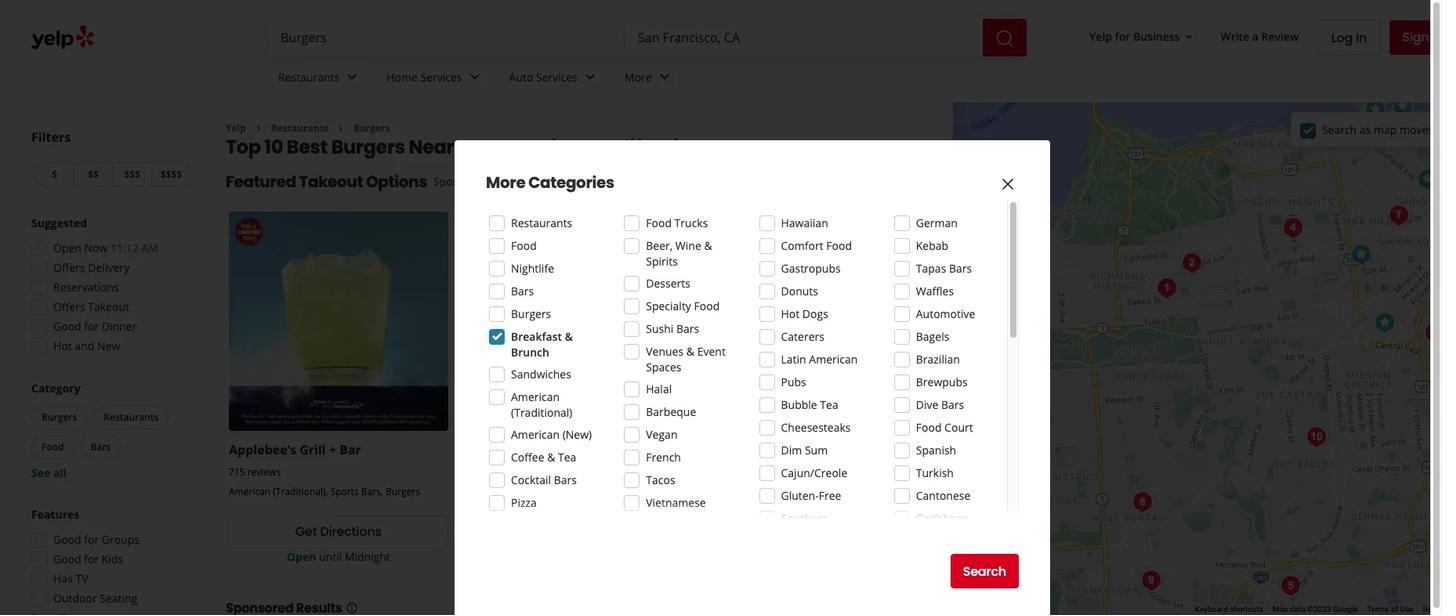 Task type: vqa. For each thing, say whether or not it's contained in the screenshot.
Pizza,
no



Task type: locate. For each thing, give the bounding box(es) containing it.
1 horizontal spatial yelp
[[1090, 29, 1112, 44]]

1 services from the left
[[421, 69, 462, 84]]

gas
[[916, 534, 936, 549]]

takeout inside group
[[88, 299, 129, 314]]

in
[[1356, 29, 1367, 47]]

takeout
[[299, 171, 363, 193], [88, 299, 129, 314]]

16 chevron down v2 image
[[1183, 30, 1196, 43]]

american inside applebee's grill + bar 715 reviews american (traditional), sports bars, burgers
[[229, 485, 271, 499]]

24 chevron down v2 image up california
[[655, 68, 674, 87]]

beer, wine & spirits
[[646, 238, 712, 269]]

(new)
[[563, 427, 592, 442]]

24 chevron down v2 image left home
[[343, 68, 362, 87]]

0 vertical spatial more
[[625, 69, 652, 84]]

& up 4.5
[[547, 450, 555, 465]]

american (new)
[[511, 427, 592, 442]]

24 chevron down v2 image inside more link
[[655, 68, 674, 87]]

offers takeout
[[53, 299, 129, 314]]

yelp for yelp link
[[226, 122, 246, 135]]

& left event
[[687, 344, 695, 359]]

2 vertical spatial good
[[53, 552, 81, 567]]

restaurants left 16 chevron right v2 icon
[[271, 122, 328, 135]]

1 horizontal spatial open
[[287, 549, 316, 564]]

16 info v2 image
[[493, 176, 506, 188]]

0 vertical spatial search
[[1322, 122, 1357, 137]]

bun appétit
[[461, 442, 536, 459]]

takeout for featured
[[299, 171, 363, 193]]

1 vertical spatial takeout
[[88, 299, 129, 314]]

near
[[409, 134, 454, 160]]

offers down "reservations"
[[53, 299, 85, 314]]

1 vertical spatial yelp
[[226, 122, 246, 135]]

1 vertical spatial search
[[963, 562, 1007, 581]]

24 chevron down v2 image inside restaurants link
[[343, 68, 362, 87]]

hot for hot dogs
[[781, 307, 800, 321]]

bars for sushi bars
[[677, 321, 699, 336]]

now for order
[[808, 523, 835, 541]]

1 good from the top
[[53, 319, 81, 334]]

0 vertical spatial group
[[27, 216, 194, 359]]

1 vertical spatial open
[[287, 549, 316, 564]]

3 good from the top
[[53, 552, 81, 567]]

$ button
[[34, 162, 73, 187]]

category
[[31, 381, 80, 396]]

restaurants inside more categories dialog
[[511, 216, 572, 230]]

burgers right bars,
[[386, 485, 420, 499]]

good for good for kids
[[53, 552, 81, 567]]

burgers inside more categories dialog
[[511, 307, 551, 321]]

native burger image
[[1176, 248, 1208, 279]]

(traditional)
[[511, 405, 573, 420]]

4.5
[[552, 466, 567, 481]]

applebee's
[[229, 442, 296, 459]]

am
[[141, 241, 158, 256]]

1 vertical spatial hot
[[53, 339, 72, 354]]

reviews)
[[583, 466, 625, 481], [821, 466, 863, 481]]

1 horizontal spatial reviews)
[[821, 466, 863, 481]]

restaurants up bars button
[[104, 411, 159, 424]]

0 vertical spatial open
[[53, 241, 81, 256]]

applebee's grill + bar 715 reviews american (traditional), sports bars, burgers
[[229, 442, 420, 499]]

american inside american (traditional)
[[511, 390, 560, 405]]

write a review
[[1221, 29, 1299, 44]]

None search field
[[268, 19, 1030, 56]]

10
[[264, 134, 283, 160]]

more up california
[[625, 69, 652, 84]]

beer,
[[646, 238, 673, 253]]

0 vertical spatial good
[[53, 319, 81, 334]]

0 horizontal spatial tea
[[558, 450, 576, 465]]

0 horizontal spatial takeout
[[88, 299, 129, 314]]

spirits
[[646, 254, 678, 269]]

24 chevron down v2 image inside auto services link
[[581, 68, 600, 87]]

specialty
[[646, 299, 691, 314]]

burgers
[[353, 122, 390, 135], [331, 134, 405, 160], [511, 307, 551, 321], [42, 411, 77, 424], [759, 442, 807, 459], [386, 485, 420, 499], [536, 489, 571, 502], [693, 489, 727, 502]]

reviews) right (2
[[583, 466, 625, 481]]

auto services
[[509, 69, 578, 84]]

maillards smash burgers image
[[996, 416, 1027, 448]]

1 offers from the top
[[53, 260, 85, 275]]

see all button
[[31, 466, 67, 481]]

burgers down category
[[42, 411, 77, 424]]

3 24 chevron down v2 image from the left
[[581, 68, 600, 87]]

for up good for kids
[[84, 532, 99, 547]]

american down the "715"
[[229, 485, 271, 499]]

sign
[[1403, 28, 1430, 46]]

bars inside button
[[91, 441, 111, 454]]

0 horizontal spatial hot
[[53, 339, 72, 354]]

1 horizontal spatial takeout
[[299, 171, 363, 193]]

food right specialty
[[694, 299, 720, 314]]

1 horizontal spatial search
[[1322, 122, 1357, 137]]

bars button
[[80, 436, 121, 459]]

bars for cocktail bars
[[554, 473, 577, 488]]

2 vertical spatial group
[[27, 507, 194, 615]]

now right the order
[[808, 523, 835, 541]]

4 24 chevron down v2 image from the left
[[655, 68, 674, 87]]

vietnamese
[[646, 495, 706, 510]]

google
[[1333, 605, 1358, 614]]

1 horizontal spatial now
[[808, 523, 835, 541]]

suggested
[[31, 216, 87, 230]]

columbus burgers image
[[1412, 164, 1442, 195]]

2 offers from the top
[[53, 299, 85, 314]]

0 horizontal spatial open
[[53, 241, 81, 256]]

1 vertical spatial offers
[[53, 299, 85, 314]]

2 services from the left
[[536, 69, 578, 84]]

4.5 star rating image
[[461, 467, 545, 483]]

0 horizontal spatial more
[[486, 172, 526, 194]]

1 vertical spatial more
[[486, 172, 526, 194]]

bun appétit image
[[1369, 307, 1401, 339]]

$$$
[[124, 168, 140, 181]]

0 vertical spatial yelp
[[1090, 29, 1112, 44]]

offers
[[53, 260, 85, 275], [53, 299, 85, 314]]

& right wine
[[704, 238, 712, 253]]

0 vertical spatial hot
[[781, 307, 800, 321]]

©2023
[[1308, 605, 1331, 614]]

reviews) for bun appétit
[[583, 466, 625, 481]]

bars up court
[[942, 397, 964, 412]]

1 reviews) from the left
[[583, 466, 625, 481]]

& for venues & event spaces
[[687, 344, 695, 359]]

tea up 'cheesesteaks'
[[820, 397, 839, 412]]

moves
[[1400, 122, 1434, 137]]

offers up "reservations"
[[53, 260, 85, 275]]

24 chevron down v2 image
[[343, 68, 362, 87], [465, 68, 484, 87], [581, 68, 600, 87], [655, 68, 674, 87]]

spaces
[[646, 360, 682, 375]]

wine
[[676, 238, 701, 253]]

0 vertical spatial takeout
[[299, 171, 363, 193]]

american up (traditional)
[[511, 390, 560, 405]]

bars down restaurants button
[[91, 441, 111, 454]]

more for more
[[625, 69, 652, 84]]

now up 'offers delivery'
[[84, 241, 108, 256]]

burgers up 4.4
[[759, 442, 807, 459]]

1 vertical spatial group
[[28, 381, 194, 481]]

for for dinner
[[84, 319, 99, 334]]

order now
[[770, 523, 835, 541]]

2 24 chevron down v2 image from the left
[[465, 68, 484, 87]]

sponsored
[[433, 174, 490, 189]]

16 info v2 image
[[345, 602, 358, 614]]

more down 'san'
[[486, 172, 526, 194]]

yelp left 'business'
[[1090, 29, 1112, 44]]

& inside venues & event spaces
[[687, 344, 695, 359]]

0 horizontal spatial reviews)
[[583, 466, 625, 481]]

more inside more categories dialog
[[486, 172, 526, 194]]

caribbean
[[916, 511, 969, 526]]

& for breakfast & brunch
[[565, 329, 573, 344]]

for inside yelp for business button
[[1115, 29, 1131, 44]]

now inside "order now" link
[[808, 523, 835, 541]]

jasmin's image
[[1383, 200, 1415, 231]]

24 chevron down v2 image for more
[[655, 68, 674, 87]]

dim
[[781, 443, 802, 458]]

hard rock cafe image
[[1387, 91, 1419, 122]]

more for more categories
[[486, 172, 526, 194]]

see all
[[31, 466, 67, 481]]

of
[[1391, 605, 1399, 614]]

open until midnight
[[287, 549, 390, 564]]

1 horizontal spatial hot
[[781, 307, 800, 321]]

now
[[84, 241, 108, 256], [808, 523, 835, 541]]

yelp inside button
[[1090, 29, 1112, 44]]

more
[[625, 69, 652, 84], [486, 172, 526, 194]]

hot down the donuts
[[781, 307, 800, 321]]

food down dive
[[916, 420, 942, 435]]

restaurants
[[278, 69, 340, 84], [271, 122, 328, 135], [511, 216, 572, 230], [104, 411, 159, 424]]

16 chevron right v2 image
[[335, 122, 347, 135]]

0 vertical spatial offers
[[53, 260, 85, 275]]

yelp left 16 chevron right v2 image
[[226, 122, 246, 135]]

restaurants inside button
[[104, 411, 159, 424]]

0 horizontal spatial services
[[421, 69, 462, 84]]

offers for offers delivery
[[53, 260, 85, 275]]

search left as
[[1322, 122, 1357, 137]]

for left 'business'
[[1115, 29, 1131, 44]]

pubs
[[781, 375, 806, 390]]

0 vertical spatial now
[[84, 241, 108, 256]]

log in link
[[1318, 20, 1381, 55]]

hot inside more categories dialog
[[781, 307, 800, 321]]

bars right tapas
[[949, 261, 972, 276]]

burgers right 16 chevron right v2 icon
[[353, 122, 390, 135]]

24 chevron down v2 image inside home services link
[[465, 68, 484, 87]]

0 horizontal spatial now
[[84, 241, 108, 256]]

715
[[229, 466, 245, 479]]

1 horizontal spatial tea
[[820, 397, 839, 412]]

restaurants up 16 chevron right v2 icon
[[278, 69, 340, 84]]

restaurants link left 16 chevron right v2 icon
[[271, 122, 328, 135]]

free
[[819, 488, 841, 503]]

salad,
[[508, 489, 534, 502]]

use
[[1401, 605, 1414, 614]]

24 chevron down v2 image right auto services
[[581, 68, 600, 87]]

taco bell image
[[1346, 239, 1377, 270]]

takeout up dinner
[[88, 299, 129, 314]]

kebab
[[916, 238, 949, 253]]

restaurants link up 16 chevron right v2 icon
[[266, 56, 374, 102]]

reviews) up free
[[821, 466, 863, 481]]

good up and
[[53, 319, 81, 334]]

services right home
[[421, 69, 462, 84]]

bubble
[[781, 397, 817, 412]]

more link
[[612, 56, 687, 102]]

burgers down the cocktail bars
[[536, 489, 571, 502]]

dinner
[[102, 319, 137, 334]]

$$ button
[[73, 162, 112, 187]]

food up the see all
[[42, 441, 64, 454]]

yelp for yelp for business
[[1090, 29, 1112, 44]]

food inside button
[[42, 441, 64, 454]]

the butcher shop by niku steakhouse image
[[1419, 317, 1442, 349]]

burgers inside applebee's grill + bar 715 reviews american (traditional), sports bars, burgers
[[386, 485, 420, 499]]

search inside button
[[963, 562, 1007, 581]]

0 horizontal spatial yelp
[[226, 122, 246, 135]]

map
[[1273, 605, 1288, 614]]

yelp link
[[226, 122, 246, 135]]

burgers up options
[[331, 134, 405, 160]]

tea up (2
[[558, 450, 576, 465]]

hot left and
[[53, 339, 72, 354]]

& for coffee & tea
[[547, 450, 555, 465]]

open down get
[[287, 549, 316, 564]]

pizza
[[511, 495, 537, 510]]

restaurants down 'more categories' at the left top of page
[[511, 216, 572, 230]]

search down stations
[[963, 562, 1007, 581]]

for down 'offers takeout'
[[84, 319, 99, 334]]

tv
[[76, 571, 88, 586]]

bars down 'specialty food'
[[677, 321, 699, 336]]

business categories element
[[266, 56, 1442, 102]]

search image
[[996, 29, 1014, 48]]

1 vertical spatial tea
[[558, 450, 576, 465]]

sandwiches
[[511, 367, 571, 382]]

for down good for groups
[[84, 552, 99, 567]]

1 vertical spatial good
[[53, 532, 81, 547]]

now inside group
[[84, 241, 108, 256]]

bun appétit link
[[461, 442, 536, 459]]

food up gastropubs
[[827, 238, 852, 253]]

good up 'has tv'
[[53, 552, 81, 567]]

1 24 chevron down v2 image from the left
[[343, 68, 362, 87]]

hi-way burger & fry image
[[1301, 422, 1332, 453]]

1 vertical spatial now
[[808, 523, 835, 541]]

sushi
[[646, 321, 674, 336]]

for
[[1115, 29, 1131, 44], [84, 319, 99, 334], [84, 532, 99, 547], [84, 552, 99, 567]]

brunch
[[511, 345, 549, 360]]

bars down coffee & tea
[[554, 473, 577, 488]]

2 good from the top
[[53, 532, 81, 547]]

francisco,
[[498, 134, 594, 160]]

hot
[[781, 307, 800, 321], [53, 339, 72, 354]]

24 chevron down v2 image left auto
[[465, 68, 484, 87]]

0 horizontal spatial search
[[963, 562, 1007, 581]]

0 vertical spatial tea
[[820, 397, 839, 412]]

burgers link
[[353, 122, 390, 135]]

group containing features
[[27, 507, 194, 615]]

& inside breakfast & brunch
[[565, 329, 573, 344]]

tea
[[820, 397, 839, 412], [558, 450, 576, 465]]

columbus burgers link
[[693, 442, 807, 459]]

write a review link
[[1215, 22, 1306, 51]]

group
[[27, 216, 194, 359], [28, 381, 194, 481], [27, 507, 194, 615]]

1 horizontal spatial services
[[536, 69, 578, 84]]

open down suggested
[[53, 241, 81, 256]]

auto services link
[[497, 56, 612, 102]]

southern
[[781, 511, 829, 526]]

good down features
[[53, 532, 81, 547]]

offers delivery
[[53, 260, 129, 275]]

gas stations
[[916, 534, 980, 549]]

tapas bars
[[916, 261, 972, 276]]

& right breakfast at the bottom left
[[565, 329, 573, 344]]

2 reviews) from the left
[[821, 466, 863, 481]]

applebee's grill + bar image
[[1360, 94, 1391, 125]]

1 horizontal spatial more
[[625, 69, 652, 84]]

burgers up breakfast at the bottom left
[[511, 307, 551, 321]]

more inside more link
[[625, 69, 652, 84]]

takeout down best
[[299, 171, 363, 193]]

services right auto
[[536, 69, 578, 84]]

search
[[1322, 122, 1357, 137], [963, 562, 1007, 581]]



Task type: describe. For each thing, give the bounding box(es) containing it.
food button
[[31, 436, 74, 459]]

burgers down 4.4 star rating image
[[693, 489, 727, 502]]

bars for dive bars
[[942, 397, 964, 412]]

sushi bars
[[646, 321, 699, 336]]

bars,
[[361, 485, 383, 499]]

open for open until midnight
[[287, 549, 316, 564]]

coffee
[[511, 450, 544, 465]]

uncle boy's image
[[1151, 273, 1183, 304]]

food up the beer,
[[646, 216, 672, 230]]

burgers inside button
[[42, 411, 77, 424]]

for for kids
[[84, 552, 99, 567]]

services for auto services
[[536, 69, 578, 84]]

offers for offers takeout
[[53, 299, 85, 314]]

reviews
[[247, 466, 281, 479]]

gastropubs
[[781, 261, 841, 276]]

search for search
[[963, 562, 1007, 581]]

latin american
[[781, 352, 858, 367]]

appétit
[[489, 442, 536, 459]]

restaurants inside business categories element
[[278, 69, 340, 84]]

reviews) for columbus burgers
[[821, 466, 863, 481]]

fast
[[461, 489, 479, 502]]

cocktail
[[511, 473, 551, 488]]

categories
[[529, 172, 614, 194]]

16 chevron right v2 image
[[252, 122, 265, 135]]

home services link
[[374, 56, 497, 102]]

featured
[[226, 171, 296, 193]]

venues & event spaces
[[646, 344, 726, 375]]

search as map moves
[[1322, 122, 1434, 137]]

more categories dialog
[[0, 0, 1442, 615]]

nightlife
[[511, 261, 554, 276]]

desserts
[[646, 276, 691, 291]]

data
[[1290, 605, 1306, 614]]

trucks
[[675, 216, 708, 230]]

dive
[[916, 397, 939, 412]]

barbeque
[[646, 405, 696, 419]]

business
[[1134, 29, 1180, 44]]

hidden spot exl image
[[1275, 571, 1306, 602]]

close image
[[999, 175, 1018, 193]]

specialty food
[[646, 299, 720, 314]]

american down (traditional)
[[511, 427, 560, 442]]

log in
[[1332, 29, 1367, 47]]

0 vertical spatial restaurants link
[[266, 56, 374, 102]]

food,
[[481, 489, 505, 502]]

$$
[[88, 168, 99, 181]]

4.4 star rating image
[[693, 467, 777, 483]]

group containing category
[[28, 381, 194, 481]]

spanish
[[916, 443, 957, 458]]

breakfast & brunch
[[511, 329, 573, 360]]

more categories
[[486, 172, 614, 194]]

roam artisan burgers image
[[1277, 212, 1309, 244]]

american down the caterers
[[809, 352, 858, 367]]

court
[[945, 420, 973, 435]]

fast food, salad, burgers
[[461, 489, 571, 502]]

san
[[458, 134, 494, 160]]

(2
[[570, 466, 580, 481]]

bars down nightlife
[[511, 284, 534, 299]]

4.4 (55 reviews)
[[784, 466, 863, 481]]

halal
[[646, 382, 672, 397]]

map region
[[902, 38, 1442, 615]]

bars for tapas bars
[[949, 261, 972, 276]]

delivery
[[88, 260, 129, 275]]

directions
[[320, 523, 382, 541]]

cocktail bars
[[511, 473, 577, 488]]

food trucks
[[646, 216, 708, 230]]

takeout for offers
[[88, 299, 129, 314]]

dive bars
[[916, 397, 964, 412]]

grill
[[300, 442, 326, 459]]

for for groups
[[84, 532, 99, 547]]

calibur image
[[1127, 487, 1158, 518]]

stations
[[938, 534, 980, 549]]

review
[[1262, 29, 1299, 44]]

24 chevron down v2 image for home services
[[465, 68, 484, 87]]

keyboard shortcuts button
[[1195, 604, 1263, 615]]

for for business
[[1115, 29, 1131, 44]]

gluten-free
[[781, 488, 841, 503]]

filters
[[31, 129, 71, 146]]

24 chevron down v2 image for restaurants
[[343, 68, 362, 87]]

has
[[53, 571, 73, 586]]

waffles
[[916, 284, 954, 299]]

auto
[[509, 69, 533, 84]]

services for home services
[[421, 69, 462, 84]]

midnight
[[345, 549, 390, 564]]

french
[[646, 450, 681, 465]]

$$$$ button
[[151, 162, 191, 187]]

repor
[[1423, 605, 1442, 614]]

search for search as map moves
[[1322, 122, 1357, 137]]

see
[[31, 466, 50, 481]]

german
[[916, 216, 958, 230]]

hot for hot and new
[[53, 339, 72, 354]]

tapas
[[916, 261, 946, 276]]

columbus
[[693, 442, 755, 459]]

1 vertical spatial restaurants link
[[271, 122, 328, 135]]

wow!! burgers & grill image
[[1136, 565, 1167, 597]]

terms of use
[[1368, 605, 1414, 614]]

food court
[[916, 420, 973, 435]]

open for open now 11:12 am
[[53, 241, 81, 256]]

shortcuts
[[1230, 605, 1263, 614]]

& inside beer, wine & spirits
[[704, 238, 712, 253]]

(traditional),
[[273, 485, 328, 499]]

all
[[53, 466, 67, 481]]

home
[[387, 69, 418, 84]]

sign up link
[[1390, 20, 1442, 55]]

group containing suggested
[[27, 216, 194, 359]]

dogs
[[803, 307, 829, 321]]

columbus burgers
[[693, 442, 807, 459]]

restaurants button
[[94, 406, 169, 430]]

outdoor seating
[[53, 591, 137, 606]]

24 chevron down v2 image for auto services
[[581, 68, 600, 87]]

now for open
[[84, 241, 108, 256]]

comfort food
[[781, 238, 852, 253]]

terms of use link
[[1368, 605, 1414, 614]]

features
[[31, 507, 79, 522]]

applebee's grill + bar link
[[229, 442, 361, 459]]

good for good for groups
[[53, 532, 81, 547]]

good for good for dinner
[[53, 319, 81, 334]]

$$$$
[[161, 168, 182, 181]]

food up nightlife
[[511, 238, 537, 253]]

caterers
[[781, 329, 825, 344]]

sports
[[331, 485, 359, 499]]



